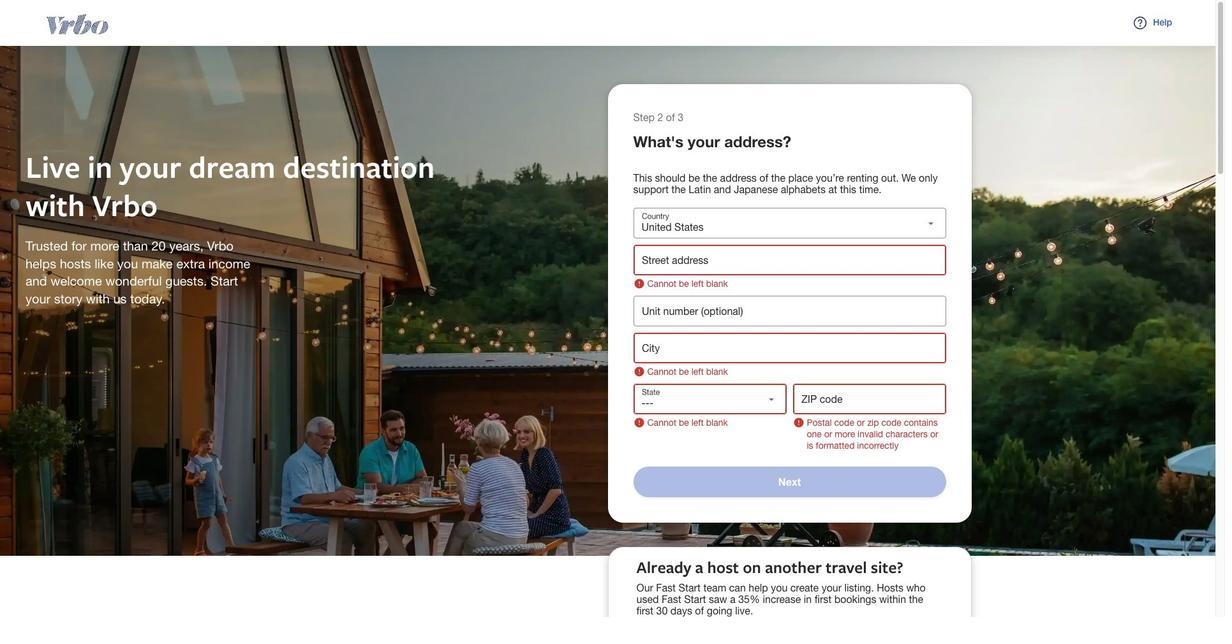 Task type: vqa. For each thing, say whether or not it's contained in the screenshot.
first Premier Host from the bottom
no



Task type: locate. For each thing, give the bounding box(es) containing it.
name error image
[[633, 278, 645, 290]]

  text field
[[633, 245, 946, 276], [633, 296, 946, 327], [633, 333, 946, 364], [793, 384, 946, 415]]

vrbo logo image
[[20, 14, 134, 34]]

name error image
[[633, 366, 645, 378], [633, 417, 645, 429], [793, 417, 805, 429]]



